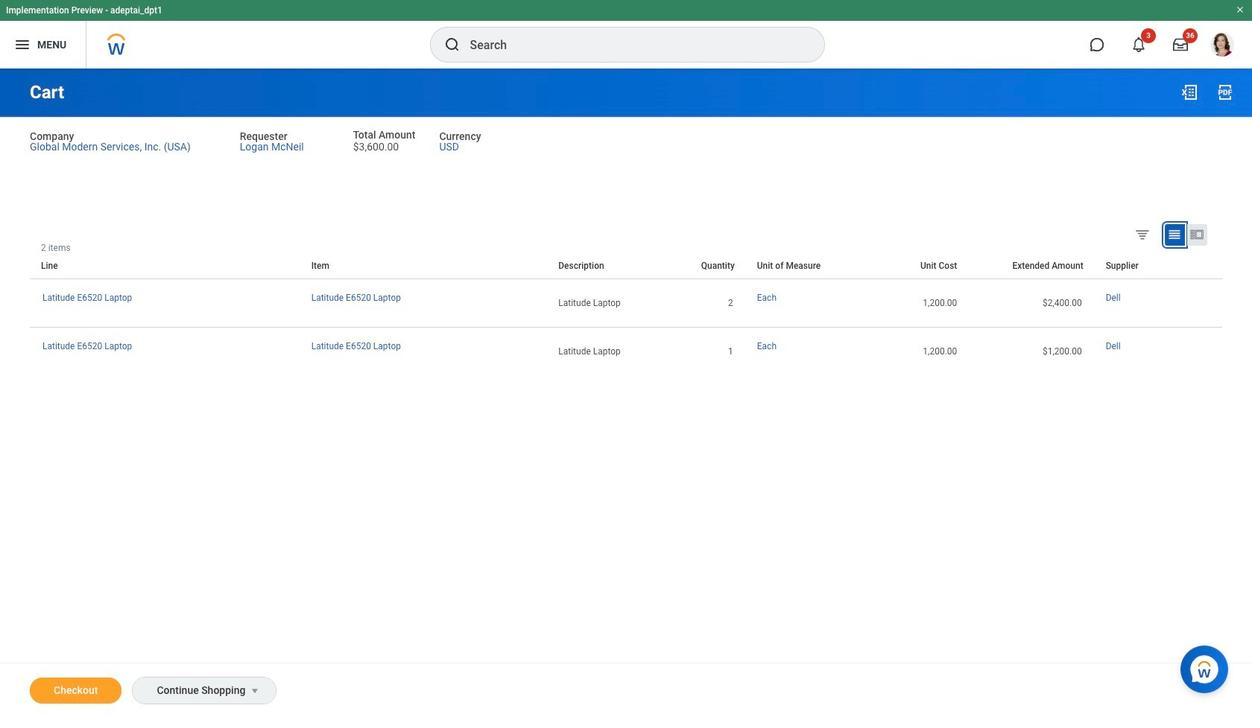 Task type: describe. For each thing, give the bounding box(es) containing it.
close environment banner image
[[1236, 5, 1245, 14]]

justify image
[[13, 36, 31, 54]]

notifications large image
[[1132, 37, 1146, 52]]

caret down image
[[246, 686, 264, 698]]

search image
[[443, 36, 461, 54]]

export to excel image
[[1181, 83, 1199, 101]]



Task type: vqa. For each thing, say whether or not it's contained in the screenshot.
Help
no



Task type: locate. For each thing, give the bounding box(es) containing it.
toolbar
[[1211, 243, 1223, 253]]

Search Workday  search field
[[470, 28, 794, 61]]

toggle to grid view image
[[1167, 227, 1182, 242]]

Toggle to List Detail view radio
[[1187, 224, 1208, 246]]

view printable version (pdf) image
[[1217, 83, 1234, 101]]

Toggle to Grid view radio
[[1165, 224, 1185, 246]]

option group
[[1132, 224, 1219, 249]]

toggle to list detail view image
[[1190, 227, 1205, 242]]

main content
[[0, 69, 1252, 718]]

banner
[[0, 0, 1252, 69]]

select to filter grid data image
[[1135, 226, 1151, 242]]

profile logan mcneil image
[[1211, 33, 1234, 60]]

inbox large image
[[1173, 37, 1188, 52]]



